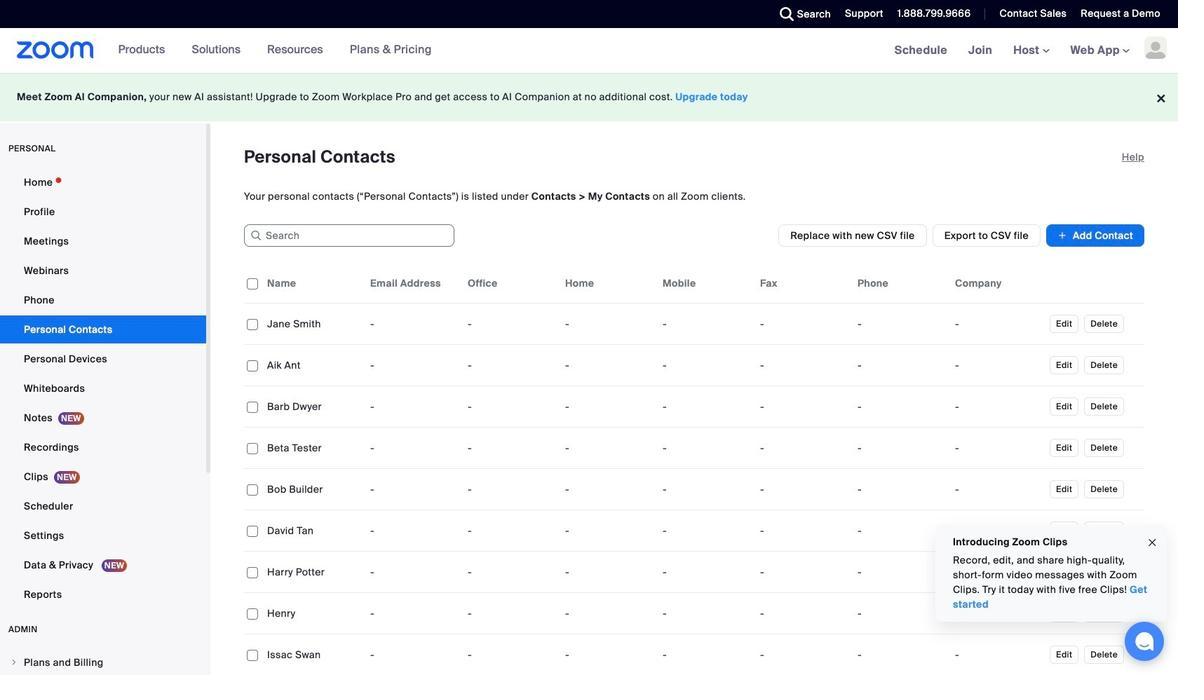 Task type: vqa. For each thing, say whether or not it's contained in the screenshot.
Search Contacts Input Text Field
yes



Task type: describe. For each thing, give the bounding box(es) containing it.
Search Contacts Input text field
[[244, 224, 454, 247]]

product information navigation
[[94, 28, 442, 73]]

right image
[[10, 659, 18, 667]]

add image
[[1058, 229, 1067, 243]]

profile picture image
[[1145, 36, 1167, 59]]

personal menu menu
[[0, 168, 206, 610]]



Task type: locate. For each thing, give the bounding box(es) containing it.
footer
[[0, 73, 1178, 121]]

open chat image
[[1135, 632, 1154, 652]]

application
[[244, 264, 1145, 675]]

banner
[[0, 28, 1178, 74]]

menu item
[[0, 649, 206, 675]]

close image
[[1147, 535, 1158, 551]]

cell
[[657, 310, 755, 338], [755, 310, 852, 338], [852, 310, 950, 338], [950, 310, 1047, 338], [657, 351, 755, 379], [755, 351, 852, 379], [852, 351, 950, 379], [950, 351, 1047, 379], [657, 393, 755, 421], [755, 393, 852, 421], [852, 393, 950, 421], [950, 393, 1047, 421], [657, 434, 755, 462], [755, 434, 852, 462], [852, 434, 950, 462], [950, 434, 1047, 462], [657, 476, 755, 504], [755, 476, 852, 504], [852, 476, 950, 504], [950, 476, 1047, 504], [657, 517, 755, 545], [755, 517, 852, 545], [852, 517, 950, 545], [950, 517, 1047, 545], [657, 558, 755, 586], [755, 558, 852, 586], [852, 558, 950, 586], [950, 558, 1047, 586], [657, 600, 755, 628], [755, 600, 852, 628], [852, 600, 950, 628], [950, 600, 1047, 628]]

meetings navigation
[[884, 28, 1178, 74]]

zoom logo image
[[17, 41, 94, 59]]



